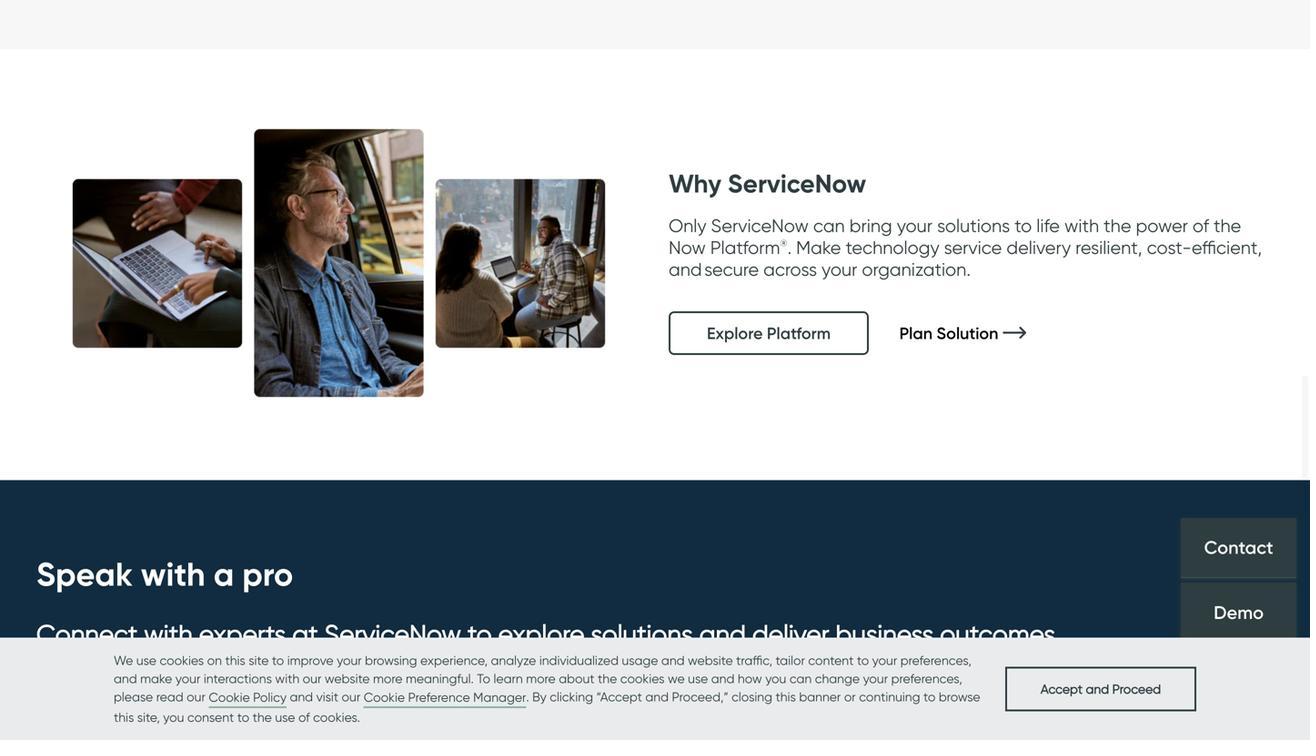 Task type: vqa. For each thing, say whether or not it's contained in the screenshot.
Platform
yes



Task type: locate. For each thing, give the bounding box(es) containing it.
website up visit
[[325, 671, 370, 686]]

accept and proceed
[[1041, 681, 1162, 697]]

accept
[[1041, 681, 1083, 697]]

cookie down interactions
[[209, 690, 250, 705]]

0 vertical spatial .
[[788, 237, 792, 259]]

. by clicking "accept and proceed," closing this banner or continuing to browse this site, you consent to the use of cookies.
[[114, 689, 981, 725]]

the up "accept
[[598, 671, 617, 686]]

1 vertical spatial use
[[688, 671, 708, 686]]

1 vertical spatial servicenow
[[711, 215, 809, 237]]

cookie down the browsing at the bottom left of the page
[[364, 690, 405, 705]]

you inside . by clicking "accept and proceed," closing this banner or continuing to browse this site, you consent to the use of cookies.
[[163, 710, 184, 725]]

use
[[136, 653, 157, 668], [688, 671, 708, 686], [275, 710, 295, 725]]

1 cookie from the left
[[209, 690, 250, 705]]

at
[[293, 619, 318, 649]]

2 vertical spatial use
[[275, 710, 295, 725]]

0 horizontal spatial solutions
[[591, 619, 693, 649]]

. left by
[[527, 689, 529, 705]]

business
[[836, 619, 934, 649]]

1 vertical spatial this
[[776, 689, 796, 705]]

of right cost-
[[1193, 215, 1210, 237]]

use up the make
[[136, 653, 157, 668]]

to inside connect with experts at servicenow to explore solutions and deliver business outcomes for your technology challenges.
[[468, 619, 492, 649]]

platform
[[711, 237, 781, 259], [767, 323, 831, 343]]

servicenow inside connect with experts at servicenow to explore solutions and deliver business outcomes for your technology challenges.
[[325, 619, 461, 649]]

please
[[114, 689, 153, 705]]

speak with a pro
[[36, 554, 293, 595]]

2 horizontal spatial our
[[342, 689, 361, 705]]

can
[[814, 215, 845, 237], [790, 671, 812, 686]]

1 horizontal spatial this
[[225, 653, 246, 668]]

to right site
[[272, 653, 284, 668]]

the inside we use cookies on this site to improve your browsing experience, analyze individualized usage and website traffic, tailor content to your preferences, and make your interactions with our website more meaningful. to learn more about the cookies we use and how you can change your preferences, please read our
[[598, 671, 617, 686]]

cookie policy and visit our cookie preference manager
[[209, 689, 527, 705]]

site
[[249, 653, 269, 668]]

0 vertical spatial technology
[[846, 237, 940, 259]]

use inside . by clicking "accept and proceed," closing this banner or continuing to browse this site, you consent to the use of cookies.
[[275, 710, 295, 725]]

cookies up the make
[[160, 653, 204, 668]]

our up consent on the bottom
[[187, 689, 206, 705]]

delivery
[[1007, 237, 1072, 259]]

platform right explore
[[767, 323, 831, 343]]

1 horizontal spatial more
[[526, 671, 556, 686]]

0 vertical spatial you
[[766, 671, 787, 686]]

outcomes
[[941, 619, 1056, 649]]

1 horizontal spatial cookie
[[364, 690, 405, 705]]

1 vertical spatial technology
[[130, 652, 262, 682]]

0 horizontal spatial technology
[[130, 652, 262, 682]]

across
[[764, 259, 817, 280]]

closing
[[732, 689, 773, 705]]

0 vertical spatial platform
[[711, 237, 781, 259]]

. make technology service delivery resilient, cost-efficient, and secure across your organization.
[[669, 237, 1263, 280]]

1 horizontal spatial technology
[[846, 237, 940, 259]]

1 vertical spatial solutions
[[591, 619, 693, 649]]

0 vertical spatial servicenow
[[728, 168, 867, 200]]

pro
[[242, 554, 293, 595]]

your
[[897, 215, 933, 237], [822, 259, 858, 280], [74, 652, 124, 682], [337, 653, 362, 668], [873, 653, 898, 668], [175, 671, 201, 686], [863, 671, 889, 686]]

®
[[781, 238, 788, 249]]

make
[[797, 237, 842, 259]]

your down connect
[[74, 652, 124, 682]]

solutions inside connect with experts at servicenow to explore solutions and deliver business outcomes for your technology challenges.
[[591, 619, 693, 649]]

plan
[[900, 323, 933, 343]]

your up organization.
[[897, 215, 933, 237]]

1 horizontal spatial you
[[766, 671, 787, 686]]

0 vertical spatial use
[[136, 653, 157, 668]]

interactions
[[204, 671, 272, 686]]

0 vertical spatial cookies
[[160, 653, 204, 668]]

to up change at right
[[857, 653, 869, 668]]

website up proceed,"
[[688, 653, 733, 668]]

of inside . by clicking "accept and proceed," closing this banner or continuing to browse this site, you consent to the use of cookies.
[[299, 710, 310, 725]]

with up the make
[[144, 619, 193, 649]]

technology right make
[[846, 237, 940, 259]]

2 horizontal spatial this
[[776, 689, 796, 705]]

to up experience,
[[468, 619, 492, 649]]

our right visit
[[342, 689, 361, 705]]

preferences,
[[901, 653, 972, 668], [892, 671, 963, 686]]

2 vertical spatial this
[[114, 710, 134, 725]]

1 vertical spatial .
[[527, 689, 529, 705]]

more down the browsing at the bottom left of the page
[[373, 671, 403, 686]]

your down business
[[873, 653, 898, 668]]

1 vertical spatial can
[[790, 671, 812, 686]]

2 vertical spatial servicenow
[[325, 619, 461, 649]]

1 horizontal spatial solutions
[[938, 215, 1011, 237]]

1 vertical spatial platform
[[767, 323, 831, 343]]

consent
[[187, 710, 234, 725]]

0 vertical spatial solutions
[[938, 215, 1011, 237]]

0 horizontal spatial cookies
[[160, 653, 204, 668]]

servicenow
[[728, 168, 867, 200], [711, 215, 809, 237], [325, 619, 461, 649]]

1 horizontal spatial cookies
[[621, 671, 665, 686]]

your right 'improve'
[[337, 653, 362, 668]]

our
[[303, 671, 322, 686], [187, 689, 206, 705], [342, 689, 361, 705]]

. left make
[[788, 237, 792, 259]]

with left a
[[141, 554, 205, 595]]

resilient,
[[1076, 237, 1143, 259]]

you
[[766, 671, 787, 686], [163, 710, 184, 725]]

clicking
[[550, 689, 594, 705]]

1 vertical spatial website
[[325, 671, 370, 686]]

. for by
[[527, 689, 529, 705]]

1 horizontal spatial use
[[275, 710, 295, 725]]

our down 'improve'
[[303, 671, 322, 686]]

cookies down usage
[[621, 671, 665, 686]]

technology up read
[[130, 652, 262, 682]]

and inside . by clicking "accept and proceed," closing this banner or continuing to browse this site, you consent to the use of cookies.
[[646, 689, 669, 705]]

you down tailor
[[766, 671, 787, 686]]

0 horizontal spatial can
[[790, 671, 812, 686]]

why servicenow
[[669, 168, 867, 200]]

this right closing
[[776, 689, 796, 705]]

and
[[700, 619, 746, 649], [662, 653, 685, 668], [114, 671, 137, 686], [712, 671, 735, 686], [1086, 681, 1110, 697], [290, 689, 313, 705], [646, 689, 669, 705]]

0 horizontal spatial you
[[163, 710, 184, 725]]

usage
[[622, 653, 659, 668]]

this
[[225, 653, 246, 668], [776, 689, 796, 705], [114, 710, 134, 725]]

1 horizontal spatial of
[[1193, 215, 1210, 237]]

technology
[[846, 237, 940, 259], [130, 652, 262, 682]]

by
[[533, 689, 547, 705]]

solutions
[[938, 215, 1011, 237], [591, 619, 693, 649]]

plan solution
[[900, 323, 999, 343]]

. inside the . make technology service delivery resilient, cost-efficient, and secure across your organization.
[[788, 237, 792, 259]]

1 horizontal spatial can
[[814, 215, 845, 237]]

the
[[1104, 215, 1132, 237], [1214, 215, 1242, 237], [598, 671, 617, 686], [253, 710, 272, 725]]

can down tailor
[[790, 671, 812, 686]]

servicenow inside 'only servicenow can bring your solutions to life with the power of the now platform'
[[711, 215, 809, 237]]

1 vertical spatial you
[[163, 710, 184, 725]]

improve
[[287, 653, 334, 668]]

of left cookies.
[[299, 710, 310, 725]]

use down policy at the bottom of page
[[275, 710, 295, 725]]

.
[[788, 237, 792, 259], [527, 689, 529, 705]]

with up policy at the bottom of page
[[275, 671, 300, 686]]

experts
[[199, 619, 286, 649]]

read
[[156, 689, 184, 705]]

0 vertical spatial of
[[1193, 215, 1210, 237]]

0 horizontal spatial of
[[299, 710, 310, 725]]

solution
[[937, 323, 999, 343]]

we
[[114, 653, 133, 668]]

cookie
[[209, 690, 250, 705], [364, 690, 405, 705]]

browsing
[[365, 653, 417, 668]]

can inside 'only servicenow can bring your solutions to life with the power of the now platform'
[[814, 215, 845, 237]]

connect with experts at servicenow to explore solutions and deliver business outcomes for your technology challenges.
[[36, 619, 1056, 682]]

the down policy at the bottom of page
[[253, 710, 272, 725]]

to
[[1015, 215, 1033, 237], [468, 619, 492, 649], [272, 653, 284, 668], [857, 653, 869, 668], [924, 689, 936, 705], [237, 710, 249, 725]]

0 horizontal spatial this
[[114, 710, 134, 725]]

1 horizontal spatial website
[[688, 653, 733, 668]]

0 vertical spatial can
[[814, 215, 845, 237]]

0 horizontal spatial cookie
[[209, 690, 250, 705]]

0 horizontal spatial .
[[527, 689, 529, 705]]

1 vertical spatial cookies
[[621, 671, 665, 686]]

to
[[477, 671, 491, 686]]

organization.
[[862, 259, 971, 280]]

content
[[809, 653, 854, 668]]

change
[[815, 671, 860, 686]]

you down read
[[163, 710, 184, 725]]

0 vertical spatial website
[[688, 653, 733, 668]]

your inside 'only servicenow can bring your solutions to life with the power of the now platform'
[[897, 215, 933, 237]]

the left power
[[1104, 215, 1132, 237]]

this up interactions
[[225, 653, 246, 668]]

1 more from the left
[[373, 671, 403, 686]]

2 more from the left
[[526, 671, 556, 686]]

. inside . by clicking "accept and proceed," closing this banner or continuing to browse this site, you consent to the use of cookies.
[[527, 689, 529, 705]]

0 vertical spatial this
[[225, 653, 246, 668]]

with right life
[[1065, 215, 1100, 237]]

with
[[1065, 215, 1100, 237], [141, 554, 205, 595], [144, 619, 193, 649], [275, 671, 300, 686]]

more up by
[[526, 671, 556, 686]]

only
[[669, 215, 707, 237]]

to left life
[[1015, 215, 1033, 237]]

can left bring
[[814, 215, 845, 237]]

to inside 'only servicenow can bring your solutions to life with the power of the now platform'
[[1015, 215, 1033, 237]]

explore platform link
[[669, 311, 869, 355]]

plan solution link
[[900, 323, 1054, 343]]

1 horizontal spatial .
[[788, 237, 792, 259]]

manager
[[473, 690, 527, 705]]

0 horizontal spatial more
[[373, 671, 403, 686]]

solutions up usage
[[591, 619, 693, 649]]

this down 'please'
[[114, 710, 134, 725]]

more
[[373, 671, 403, 686], [526, 671, 556, 686]]

1 vertical spatial of
[[299, 710, 310, 725]]

can inside we use cookies on this site to improve your browsing experience, analyze individualized usage and website traffic, tailor content to your preferences, and make your interactions with our website more meaningful. to learn more about the cookies we use and how you can change your preferences, please read our
[[790, 671, 812, 686]]

of
[[1193, 215, 1210, 237], [299, 710, 310, 725]]

platform right now
[[711, 237, 781, 259]]

your right across
[[822, 259, 858, 280]]

use up proceed,"
[[688, 671, 708, 686]]

site,
[[137, 710, 160, 725]]

solutions up organization.
[[938, 215, 1011, 237]]

your up 'continuing'
[[863, 671, 889, 686]]



Task type: describe. For each thing, give the bounding box(es) containing it.
preference
[[408, 690, 470, 705]]

your inside the . make technology service delivery resilient, cost-efficient, and secure across your organization.
[[822, 259, 858, 280]]

0 horizontal spatial use
[[136, 653, 157, 668]]

on
[[207, 653, 222, 668]]

a
[[214, 554, 234, 595]]

service
[[945, 237, 1003, 259]]

or
[[845, 689, 856, 705]]

analyze
[[491, 653, 536, 668]]

how
[[738, 671, 763, 686]]

about
[[559, 671, 595, 686]]

tailor
[[776, 653, 805, 668]]

challenges.
[[268, 652, 400, 682]]

and inside "cookie policy and visit our cookie preference manager"
[[290, 689, 313, 705]]

1 vertical spatial preferences,
[[892, 671, 963, 686]]

demo
[[1214, 601, 1264, 624]]

technology inside the . make technology service delivery resilient, cost-efficient, and secure across your organization.
[[846, 237, 940, 259]]

to left the browse
[[924, 689, 936, 705]]

0 vertical spatial preferences,
[[901, 653, 972, 668]]

meaningful.
[[406, 671, 474, 686]]

proceed
[[1113, 681, 1162, 697]]

we use cookies on this site to improve your browsing experience, analyze individualized usage and website traffic, tailor content to your preferences, and make your interactions with our website more meaningful. to learn more about the cookies we use and how you can change your preferences, please read our
[[114, 653, 972, 705]]

1 horizontal spatial our
[[303, 671, 322, 686]]

we
[[668, 671, 685, 686]]

now
[[669, 237, 706, 259]]

speak
[[36, 554, 133, 595]]

2 horizontal spatial use
[[688, 671, 708, 686]]

servicenow for why
[[728, 168, 867, 200]]

0 horizontal spatial website
[[325, 671, 370, 686]]

power
[[1136, 215, 1189, 237]]

only servicenow can bring your solutions to life with the power of the now platform
[[669, 215, 1242, 259]]

of inside 'only servicenow can bring your solutions to life with the power of the now platform'
[[1193, 215, 1210, 237]]

learn
[[494, 671, 523, 686]]

browse
[[939, 689, 981, 705]]

and secure
[[669, 259, 759, 280]]

demo link
[[1182, 583, 1297, 643]]

why
[[669, 168, 722, 200]]

for
[[36, 652, 67, 682]]

visit
[[316, 689, 339, 705]]

deliver
[[753, 619, 830, 649]]

explore
[[498, 619, 585, 649]]

0 horizontal spatial our
[[187, 689, 206, 705]]

the inside . by clicking "accept and proceed," closing this banner or continuing to browse this site, you consent to the use of cookies.
[[253, 710, 272, 725]]

explore platform
[[707, 323, 831, 343]]

policy
[[253, 690, 287, 705]]

this inside we use cookies on this site to improve your browsing experience, analyze individualized usage and website traffic, tailor content to your preferences, and make your interactions with our website more meaningful. to learn more about the cookies we use and how you can change your preferences, please read our
[[225, 653, 246, 668]]

traffic,
[[737, 653, 773, 668]]

transform your business with the now platform image
[[36, 93, 642, 433]]

make
[[140, 671, 172, 686]]

with inside we use cookies on this site to improve your browsing experience, analyze individualized usage and website traffic, tailor content to your preferences, and make your interactions with our website more meaningful. to learn more about the cookies we use and how you can change your preferences, please read our
[[275, 671, 300, 686]]

you inside we use cookies on this site to improve your browsing experience, analyze individualized usage and website traffic, tailor content to your preferences, and make your interactions with our website more meaningful. to learn more about the cookies we use and how you can change your preferences, please read our
[[766, 671, 787, 686]]

2 cookie from the left
[[364, 690, 405, 705]]

connect
[[36, 619, 138, 649]]

contact
[[1205, 536, 1274, 559]]

banner
[[800, 689, 841, 705]]

platform inside 'only servicenow can bring your solutions to life with the power of the now platform'
[[711, 237, 781, 259]]

experience,
[[421, 653, 488, 668]]

accept and proceed button
[[1006, 667, 1197, 711]]

cost-
[[1147, 237, 1192, 259]]

and inside connect with experts at servicenow to explore solutions and deliver business outcomes for your technology challenges.
[[700, 619, 746, 649]]

servicenow for only
[[711, 215, 809, 237]]

our inside "cookie policy and visit our cookie preference manager"
[[342, 689, 361, 705]]

technology inside connect with experts at servicenow to explore solutions and deliver business outcomes for your technology challenges.
[[130, 652, 262, 682]]

continuing
[[859, 689, 921, 705]]

efficient,
[[1192, 237, 1263, 259]]

cookie policy link
[[209, 688, 287, 708]]

your inside connect with experts at servicenow to explore solutions and deliver business outcomes for your technology challenges.
[[74, 652, 124, 682]]

and inside button
[[1086, 681, 1110, 697]]

with inside 'only servicenow can bring your solutions to life with the power of the now platform'
[[1065, 215, 1100, 237]]

individualized
[[540, 653, 619, 668]]

explore
[[707, 323, 763, 343]]

to down cookie policy link
[[237, 710, 249, 725]]

bring
[[850, 215, 893, 237]]

"accept
[[597, 689, 643, 705]]

the right cost-
[[1214, 215, 1242, 237]]

life
[[1037, 215, 1060, 237]]

cookies.
[[313, 710, 360, 725]]

platform inside 'explore platform' link
[[767, 323, 831, 343]]

solutions inside 'only servicenow can bring your solutions to life with the power of the now platform'
[[938, 215, 1011, 237]]

contact link
[[1182, 518, 1297, 578]]

with inside connect with experts at servicenow to explore solutions and deliver business outcomes for your technology challenges.
[[144, 619, 193, 649]]

. for make
[[788, 237, 792, 259]]

cookie preference manager link
[[364, 688, 527, 708]]

proceed,"
[[672, 689, 729, 705]]

your up read
[[175, 671, 201, 686]]



